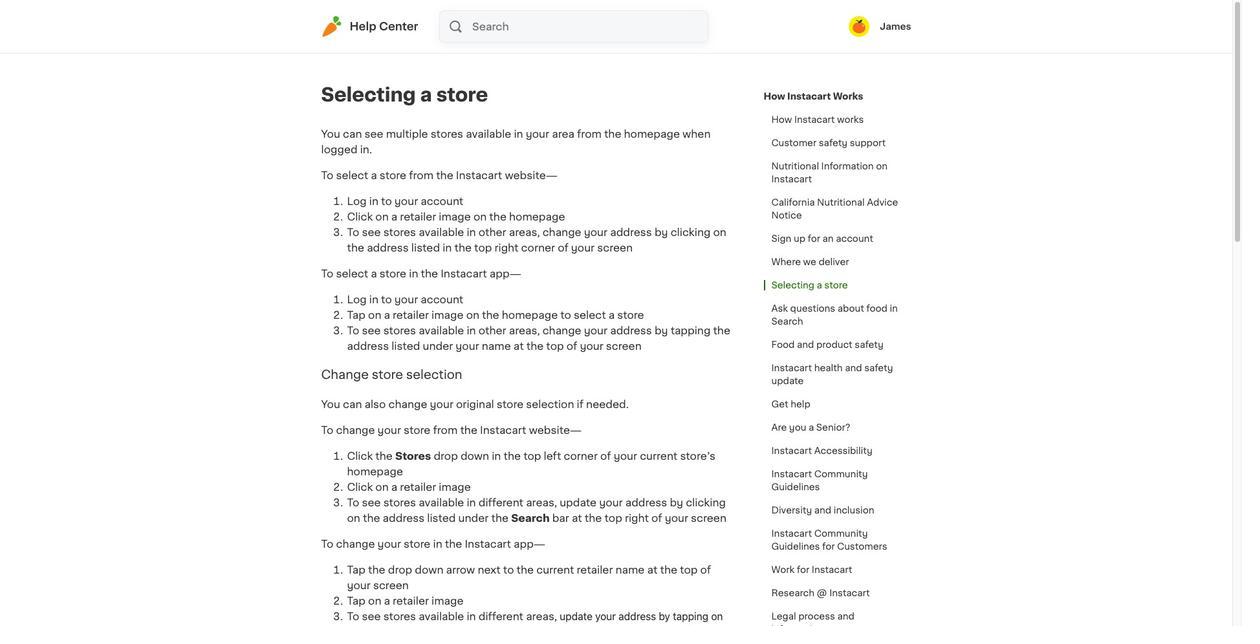 Task type: describe. For each thing, give the bounding box(es) containing it.
we
[[803, 258, 817, 267]]

select inside log in to your account tap on a retailer image on the homepage to select a store to see stores available in other areas, change your address by tapping the address listed under your name at the top of your screen
[[574, 310, 606, 320]]

you for you can also change your original store selection if needed.
[[321, 399, 340, 409]]

safety for and
[[865, 364, 893, 373]]

how instacart works link
[[764, 108, 872, 131]]

down inside tap the drop down arrow next to the current retailer name at the top of your screen tap on a retailer image
[[415, 565, 444, 575]]

instacart accessibility link
[[764, 439, 881, 463]]

instacart image
[[321, 16, 342, 37]]

0 vertical spatial selecting a store
[[321, 85, 488, 104]]

questions
[[791, 304, 836, 313]]

current inside drop down in the top left corner of your current store's homepage
[[640, 451, 678, 461]]

help
[[350, 21, 376, 32]]

notice
[[772, 211, 802, 220]]

tapping inside the update your address by tapping on the address listed under the
[[673, 611, 709, 622]]

click for click on a retailer image
[[347, 482, 373, 492]]

tap the drop down arrow next to the current retailer name at the top of your screen tap on a retailer image
[[347, 565, 711, 606]]

diversity and inclusion
[[772, 506, 875, 515]]

next
[[478, 565, 501, 575]]

works
[[837, 115, 864, 124]]

works
[[833, 92, 864, 101]]

available inside 'log in to your account click on a retailer image on the homepage to see stores available in other areas, change your address by clicking on the address listed in the top right corner of your screen'
[[419, 227, 464, 238]]

change inside log in to your account tap on a retailer image on the homepage to select a store to see stores available in other areas, change your address by tapping the address listed under your name at the top of your screen
[[543, 326, 582, 336]]

on inside nutritional information on instacart
[[876, 162, 888, 171]]

current inside tap the drop down arrow next to the current retailer name at the top of your screen tap on a retailer image
[[537, 565, 574, 575]]

work for instacart
[[772, 566, 853, 575]]

screen inside tap the drop down arrow next to the current retailer name at the top of your screen tap on a retailer image
[[373, 580, 409, 591]]

guidelines for instacart community guidelines
[[772, 483, 820, 492]]

instacart health and safety update link
[[764, 357, 912, 393]]

down inside drop down in the top left corner of your current store's homepage
[[461, 451, 489, 461]]

Search search field
[[471, 11, 708, 42]]

other inside log in to your account tap on a retailer image on the homepage to select a store to see stores available in other areas, change your address by tapping the address listed under your name at the top of your screen
[[479, 326, 506, 336]]

tapping inside log in to your account tap on a retailer image on the homepage to select a store to see stores available in other areas, change your address by tapping the address listed under your name at the top of your screen
[[671, 326, 711, 336]]

nutritional information on instacart
[[772, 162, 888, 184]]

your inside update your address by clicking on the address listed under the
[[599, 497, 623, 508]]

instacart accessibility
[[772, 447, 873, 456]]

left
[[544, 451, 561, 461]]

to select a store in the instacart app—
[[321, 269, 522, 279]]

homepage inside 'log in to your account click on a retailer image on the homepage to see stores available in other areas, change your address by clicking on the address listed in the top right corner of your screen'
[[509, 212, 565, 222]]

1 horizontal spatial at
[[572, 513, 582, 523]]

retailer down to change your store in the instacart app—
[[393, 596, 429, 606]]

for inside work for instacart link
[[797, 566, 810, 575]]

arrow
[[446, 565, 475, 575]]

in inside drop down in the top left corner of your current store's homepage
[[492, 451, 501, 461]]

top inside log in to your account tap on a retailer image on the homepage to select a store to see stores available in other areas, change your address by tapping the address listed under your name at the top of your screen
[[546, 341, 564, 351]]

to inside 'log in to your account click on a retailer image on the homepage to see stores available in other areas, change your address by clicking on the address listed in the top right corner of your screen'
[[381, 196, 392, 206]]

senior?
[[817, 423, 851, 432]]

help center
[[350, 21, 418, 32]]

to inside tap the drop down arrow next to the current retailer name at the top of your screen tap on a retailer image
[[503, 565, 514, 575]]

2 tap from the top
[[347, 565, 366, 575]]

corner inside drop down in the top left corner of your current store's homepage
[[564, 451, 598, 461]]

under inside log in to your account tap on a retailer image on the homepage to select a store to see stores available in other areas, change your address by tapping the address listed under your name at the top of your screen
[[423, 341, 453, 351]]

screen inside log in to your account tap on a retailer image on the homepage to select a store to see stores available in other areas, change your address by tapping the address listed under your name at the top of your screen
[[606, 341, 642, 351]]

california
[[772, 198, 815, 207]]

the inside drop down in the top left corner of your current store's homepage
[[504, 451, 521, 461]]

of inside log in to your account tap on a retailer image on the homepage to select a store to see stores available in other areas, change your address by tapping the address listed under your name at the top of your screen
[[567, 341, 577, 351]]

in inside 'you can see multiple stores available in your area from the homepage when logged in.'
[[514, 129, 523, 139]]

your inside the update your address by tapping on the address listed under the
[[595, 611, 616, 622]]

how instacart works link
[[764, 85, 864, 108]]

account for log in to your account click on a retailer image on the homepage to see stores available in other areas, change your address by clicking on the address listed in the top right corner of your screen
[[421, 196, 464, 206]]

image inside log in to your account tap on a retailer image on the homepage to select a store to see stores available in other areas, change your address by tapping the address listed under your name at the top of your screen
[[432, 310, 464, 320]]

are you a senior?
[[772, 423, 851, 432]]

instacart community guidelines for customers link
[[764, 522, 912, 559]]

areas, inside log in to your account tap on a retailer image on the homepage to select a store to see stores available in other areas, change your address by tapping the address listed under your name at the top of your screen
[[509, 326, 540, 336]]

on inside update your address by clicking on the address listed under the
[[347, 513, 360, 523]]

are
[[772, 423, 787, 432]]

process
[[799, 612, 835, 621]]

1 horizontal spatial right
[[625, 513, 649, 523]]

stores inside log in to your account tap on a retailer image on the homepage to select a store to see stores available in other areas, change your address by tapping the address listed under your name at the top of your screen
[[384, 326, 416, 336]]

retailer down stores
[[400, 482, 436, 492]]

your inside tap the drop down arrow next to the current retailer name at the top of your screen tap on a retailer image
[[347, 580, 371, 591]]

retailer down search bar at the top right of your screen
[[577, 565, 613, 575]]

support
[[850, 138, 886, 148]]

drop inside tap the drop down arrow next to the current retailer name at the top of your screen tap on a retailer image
[[388, 565, 412, 575]]

app— for to change your store in the instacart app—
[[514, 539, 546, 549]]

instacart community guidelines for customers
[[772, 529, 888, 551]]

homepage inside log in to your account tap on a retailer image on the homepage to select a store to see stores available in other areas, change your address by tapping the address listed under your name at the top of your screen
[[502, 310, 558, 320]]

log for log in to your account tap on a retailer image on the homepage to select a store to see stores available in other areas, change your address by tapping the address listed under your name at the top of your screen
[[347, 294, 367, 305]]

sign up for an account link
[[764, 227, 881, 250]]

name inside tap the drop down arrow next to the current retailer name at the top of your screen tap on a retailer image
[[616, 565, 645, 575]]

help
[[791, 400, 811, 409]]

of inside 'log in to your account click on a retailer image on the homepage to see stores available in other areas, change your address by clicking on the address listed in the top right corner of your screen'
[[558, 243, 569, 253]]

about
[[838, 304, 864, 313]]

ask questions about food in search
[[772, 304, 898, 326]]

listed inside the update your address by tapping on the address listed under the
[[405, 626, 431, 626]]

instacart health and safety update
[[772, 364, 893, 386]]

ask questions about food in search link
[[764, 297, 912, 333]]

food
[[867, 304, 888, 313]]

retailer inside log in to your account tap on a retailer image on the homepage to select a store to see stores available in other areas, change your address by tapping the address listed under your name at the top of your screen
[[393, 310, 429, 320]]

1 to see stores available in different areas, from the top
[[347, 497, 560, 508]]

customers
[[837, 542, 888, 551]]

to change your store in the instacart app—
[[321, 539, 546, 549]]

area
[[552, 129, 575, 139]]

homepage inside 'you can see multiple stores available in your area from the homepage when logged in.'
[[624, 129, 680, 139]]

instacart inside instacart community guidelines for customers
[[772, 529, 812, 538]]

on inside tap the drop down arrow next to the current retailer name at the top of your screen tap on a retailer image
[[368, 596, 381, 606]]

the inside 'you can see multiple stores available in your area from the homepage when logged in.'
[[604, 129, 622, 139]]

instacart inside instacart community guidelines
[[772, 470, 812, 479]]

0 vertical spatial selection
[[406, 369, 462, 381]]

legal process and information requests link
[[764, 605, 912, 626]]

your inside drop down in the top left corner of your current store's homepage
[[614, 451, 637, 461]]

update for clicking
[[560, 497, 597, 508]]

inclusion
[[834, 506, 875, 515]]

can for see
[[343, 129, 362, 139]]

under for update your address by clicking on the address listed under the
[[459, 513, 489, 523]]

an
[[823, 234, 834, 243]]

by inside 'log in to your account click on a retailer image on the homepage to see stores available in other areas, change your address by clicking on the address listed in the top right corner of your screen'
[[655, 227, 668, 238]]

update your address by tapping on the address listed under the
[[347, 611, 723, 626]]

listed inside update your address by clicking on the address listed under the
[[427, 513, 456, 523]]

1 horizontal spatial selecting
[[772, 281, 815, 290]]

customer
[[772, 138, 817, 148]]

0 vertical spatial safety
[[819, 138, 848, 148]]

deliver
[[819, 258, 849, 267]]

food
[[772, 340, 795, 349]]

by inside update your address by clicking on the address listed under the
[[670, 497, 683, 508]]

up
[[794, 234, 806, 243]]

get help
[[772, 400, 811, 409]]

at inside tap the drop down arrow next to the current retailer name at the top of your screen tap on a retailer image
[[647, 565, 658, 575]]

available inside 'you can see multiple stores available in your area from the homepage when logged in.'
[[466, 129, 512, 139]]

advice
[[867, 198, 898, 207]]

james link
[[849, 16, 912, 37]]

work
[[772, 566, 795, 575]]

update inside instacart health and safety update
[[772, 377, 804, 386]]

research
[[772, 589, 815, 598]]

to select a store from the instacart website—
[[321, 170, 558, 181]]

research @ instacart link
[[764, 582, 878, 605]]

where we deliver link
[[764, 250, 857, 274]]

community for instacart community guidelines
[[815, 470, 868, 479]]

and down instacart community guidelines
[[815, 506, 832, 515]]

help center link
[[321, 16, 418, 37]]

log in to your account tap on a retailer image on the homepage to select a store to see stores available in other areas, change your address by tapping the address listed under your name at the top of your screen
[[347, 294, 731, 351]]

top inside drop down in the top left corner of your current store's homepage
[[524, 451, 541, 461]]

other inside 'log in to your account click on a retailer image on the homepage to see stores available in other areas, change your address by clicking on the address listed in the top right corner of your screen'
[[479, 227, 506, 238]]

to change your store from the instacart website—
[[321, 425, 582, 435]]

community for instacart community guidelines for customers
[[815, 529, 868, 538]]

areas, inside 'log in to your account click on a retailer image on the homepage to see stores available in other areas, change your address by clicking on the address listed in the top right corner of your screen'
[[509, 227, 540, 238]]

you for you can see multiple stores available in your area from the homepage when logged in.
[[321, 129, 340, 139]]

ask
[[772, 304, 788, 313]]

account for log in to your account tap on a retailer image on the homepage to select a store to see stores available in other areas, change your address by tapping the address listed under your name at the top of your screen
[[421, 294, 464, 305]]

store's
[[680, 451, 716, 461]]

bar
[[552, 513, 569, 523]]

selecting a store link
[[764, 274, 856, 297]]

@
[[817, 589, 827, 598]]

center
[[379, 21, 418, 32]]

needed.
[[586, 399, 629, 409]]

product
[[817, 340, 853, 349]]

of inside tap the drop down arrow next to the current retailer name at the top of your screen tap on a retailer image
[[701, 565, 711, 575]]

0 horizontal spatial selecting
[[321, 85, 416, 104]]

image down to change your store from the instacart website—
[[439, 482, 471, 492]]

click on a retailer image
[[347, 482, 471, 492]]

change
[[321, 369, 369, 381]]

in inside the "ask questions about food in search"
[[890, 304, 898, 313]]

diversity
[[772, 506, 812, 515]]

drop down in the top left corner of your current store's homepage
[[347, 451, 716, 477]]

in.
[[360, 144, 372, 155]]

from for to select a store from the instacart website—
[[409, 170, 434, 181]]

how instacart works
[[764, 92, 864, 101]]

nutritional inside nutritional information on instacart
[[772, 162, 819, 171]]

and right the food
[[797, 340, 814, 349]]

name inside log in to your account tap on a retailer image on the homepage to select a store to see stores available in other areas, change your address by tapping the address listed under your name at the top of your screen
[[482, 341, 511, 351]]

diversity and inclusion link
[[764, 499, 882, 522]]

from inside 'you can see multiple stores available in your area from the homepage when logged in.'
[[577, 129, 602, 139]]

health
[[815, 364, 843, 373]]

from for to change your store from the instacart website—
[[433, 425, 458, 435]]

0 horizontal spatial search
[[511, 513, 550, 523]]



Task type: vqa. For each thing, say whether or not it's contained in the screenshot.
Retailer
yes



Task type: locate. For each thing, give the bounding box(es) containing it.
0 vertical spatial current
[[640, 451, 678, 461]]

guidelines
[[772, 483, 820, 492], [772, 542, 820, 551]]

1 vertical spatial right
[[625, 513, 649, 523]]

community up the customers
[[815, 529, 868, 538]]

1 vertical spatial different
[[479, 611, 524, 622]]

listed inside log in to your account tap on a retailer image on the homepage to select a store to see stores available in other areas, change your address by tapping the address listed under your name at the top of your screen
[[392, 341, 420, 351]]

account down to select a store from the instacart website—
[[421, 196, 464, 206]]

down
[[461, 451, 489, 461], [415, 565, 444, 575]]

1 vertical spatial safety
[[855, 340, 884, 349]]

change
[[543, 227, 582, 238], [543, 326, 582, 336], [389, 399, 427, 409], [336, 425, 375, 435], [336, 539, 375, 549]]

under inside the update your address by tapping on the address listed under the
[[433, 626, 461, 626]]

stores
[[431, 129, 463, 139], [384, 227, 416, 238], [384, 326, 416, 336], [384, 497, 416, 508], [384, 611, 416, 622]]

instacart inside nutritional information on instacart
[[772, 175, 812, 184]]

website— for to select a store from the instacart website—
[[505, 170, 558, 181]]

and inside legal process and information requests
[[838, 612, 855, 621]]

search left bar
[[511, 513, 550, 523]]

food and product safety
[[772, 340, 884, 349]]

1 tap from the top
[[347, 310, 366, 320]]

information
[[822, 162, 874, 171]]

0 vertical spatial app—
[[490, 269, 522, 279]]

0 vertical spatial corner
[[521, 243, 555, 253]]

retailer down to select a store from the instacart website—
[[400, 212, 436, 222]]

log inside log in to your account tap on a retailer image on the homepage to select a store to see stores available in other areas, change your address by tapping the address listed under your name at the top of your screen
[[347, 294, 367, 305]]

0 horizontal spatial right
[[495, 243, 519, 253]]

1 vertical spatial click
[[347, 451, 373, 461]]

0 vertical spatial other
[[479, 227, 506, 238]]

work for instacart link
[[764, 559, 860, 582]]

instacart inside instacart health and safety update
[[772, 364, 812, 373]]

sign up for an account
[[772, 234, 874, 243]]

account inside 'log in to your account click on a retailer image on the homepage to see stores available in other areas, change your address by clicking on the address listed in the top right corner of your screen'
[[421, 196, 464, 206]]

1 horizontal spatial search
[[772, 317, 803, 326]]

click inside 'log in to your account click on a retailer image on the homepage to see stores available in other areas, change your address by clicking on the address listed in the top right corner of your screen'
[[347, 212, 373, 222]]

1 vertical spatial corner
[[564, 451, 598, 461]]

1 horizontal spatial selection
[[526, 399, 574, 409]]

retailer inside 'log in to your account click on a retailer image on the homepage to see stores available in other areas, change your address by clicking on the address listed in the top right corner of your screen'
[[400, 212, 436, 222]]

0 horizontal spatial selecting a store
[[321, 85, 488, 104]]

california nutritional advice notice link
[[764, 191, 912, 227]]

1 vertical spatial clicking
[[686, 497, 726, 508]]

under inside update your address by clicking on the address listed under the
[[459, 513, 489, 523]]

change inside 'log in to your account click on a retailer image on the homepage to see stores available in other areas, change your address by clicking on the address listed in the top right corner of your screen'
[[543, 227, 582, 238]]

available inside log in to your account tap on a retailer image on the homepage to select a store to see stores available in other areas, change your address by tapping the address listed under your name at the top of your screen
[[419, 326, 464, 336]]

a inside tap the drop down arrow next to the current retailer name at the top of your screen tap on a retailer image
[[384, 596, 390, 606]]

down down to change your store from the instacart website—
[[461, 451, 489, 461]]

are you a senior? link
[[764, 416, 858, 439]]

original
[[456, 399, 494, 409]]

corner inside 'log in to your account click on a retailer image on the homepage to see stores available in other areas, change your address by clicking on the address listed in the top right corner of your screen'
[[521, 243, 555, 253]]

available down arrow
[[419, 611, 464, 622]]

james
[[880, 22, 912, 31]]

drop down to change your store in the instacart app—
[[388, 565, 412, 575]]

you
[[321, 129, 340, 139], [321, 399, 340, 409]]

and up requests
[[838, 612, 855, 621]]

1 vertical spatial app—
[[514, 539, 546, 549]]

how
[[764, 92, 785, 101], [772, 115, 792, 124]]

safety right the product
[[855, 340, 884, 349]]

1 guidelines from the top
[[772, 483, 820, 492]]

current down bar
[[537, 565, 574, 575]]

image down to select a store from the instacart website—
[[439, 212, 471, 222]]

can left also
[[343, 399, 362, 409]]

different down drop down in the top left corner of your current store's homepage
[[479, 497, 524, 508]]

0 vertical spatial under
[[423, 341, 453, 351]]

2 vertical spatial from
[[433, 425, 458, 435]]

clicking inside update your address by clicking on the address listed under the
[[686, 497, 726, 508]]

of
[[558, 243, 569, 253], [567, 341, 577, 351], [601, 451, 611, 461], [652, 513, 662, 523], [701, 565, 711, 575]]

log inside 'log in to your account click on a retailer image on the homepage to see stores available in other areas, change your address by clicking on the address listed in the top right corner of your screen'
[[347, 196, 367, 206]]

you
[[789, 423, 807, 432]]

your
[[526, 129, 550, 139], [395, 196, 418, 206], [584, 227, 608, 238], [571, 243, 595, 253], [395, 294, 418, 305], [584, 326, 608, 336], [456, 341, 479, 351], [580, 341, 604, 351], [430, 399, 454, 409], [378, 425, 401, 435], [614, 451, 637, 461], [599, 497, 623, 508], [665, 513, 689, 523], [378, 539, 401, 549], [347, 580, 371, 591], [595, 611, 616, 622]]

guidelines inside instacart community guidelines
[[772, 483, 820, 492]]

different down tap the drop down arrow next to the current retailer name at the top of your screen tap on a retailer image
[[479, 611, 524, 622]]

screen
[[597, 243, 633, 253], [606, 341, 642, 351], [691, 513, 727, 523], [373, 580, 409, 591]]

0 vertical spatial account
[[421, 196, 464, 206]]

1 you from the top
[[321, 129, 340, 139]]

can up 'logged'
[[343, 129, 362, 139]]

to see stores available in different areas,
[[347, 497, 560, 508], [347, 611, 560, 622]]

you inside 'you can see multiple stores available in your area from the homepage when logged in.'
[[321, 129, 340, 139]]

under down arrow
[[433, 626, 461, 626]]

2 click from the top
[[347, 451, 373, 461]]

and
[[797, 340, 814, 349], [845, 364, 862, 373], [815, 506, 832, 515], [838, 612, 855, 621]]

guidelines for instacart community guidelines for customers
[[772, 542, 820, 551]]

safety inside instacart health and safety update
[[865, 364, 893, 373]]

safety for product
[[855, 340, 884, 349]]

1 horizontal spatial current
[[640, 451, 678, 461]]

nutritional down "nutritional information on instacart" link
[[817, 198, 865, 207]]

under for update your address by tapping on the address listed under the
[[433, 626, 461, 626]]

1 vertical spatial selection
[[526, 399, 574, 409]]

requests
[[826, 625, 866, 626]]

2 vertical spatial under
[[433, 626, 461, 626]]

1 vertical spatial log
[[347, 294, 367, 305]]

app— for to select a store in the instacart app—
[[490, 269, 522, 279]]

where we deliver
[[772, 258, 849, 267]]

0 vertical spatial update
[[772, 377, 804, 386]]

2 community from the top
[[815, 529, 868, 538]]

you can also change your original store selection if needed.
[[321, 399, 629, 409]]

select for to select a store from the instacart website—
[[336, 170, 368, 181]]

2 vertical spatial at
[[647, 565, 658, 575]]

2 different from the top
[[479, 611, 524, 622]]

1 vertical spatial update
[[560, 497, 597, 508]]

clicking inside 'log in to your account click on a retailer image on the homepage to see stores available in other areas, change your address by clicking on the address listed in the top right corner of your screen'
[[671, 227, 711, 238]]

account right an
[[836, 234, 874, 243]]

1 community from the top
[[815, 470, 868, 479]]

website— down 'you can see multiple stores available in your area from the homepage when logged in.'
[[505, 170, 558, 181]]

to see stores available in different areas, down arrow
[[347, 611, 560, 622]]

top inside tap the drop down arrow next to the current retailer name at the top of your screen tap on a retailer image
[[680, 565, 698, 575]]

0 vertical spatial from
[[577, 129, 602, 139]]

to inside log in to your account tap on a retailer image on the homepage to select a store to see stores available in other areas, change your address by tapping the address listed under your name at the top of your screen
[[347, 326, 359, 336]]

a inside 'log in to your account click on a retailer image on the homepage to see stores available in other areas, change your address by clicking on the address listed in the top right corner of your screen'
[[391, 212, 398, 222]]

how up customer
[[772, 115, 792, 124]]

available up to select a store from the instacart website—
[[466, 129, 512, 139]]

1 vertical spatial from
[[409, 170, 434, 181]]

1 vertical spatial guidelines
[[772, 542, 820, 551]]

top inside 'log in to your account click on a retailer image on the homepage to see stores available in other areas, change your address by clicking on the address listed in the top right corner of your screen'
[[474, 243, 492, 253]]

tap inside log in to your account tap on a retailer image on the homepage to select a store to see stores available in other areas, change your address by tapping the address listed under your name at the top of your screen
[[347, 310, 366, 320]]

1 different from the top
[[479, 497, 524, 508]]

click
[[347, 212, 373, 222], [347, 451, 373, 461], [347, 482, 373, 492]]

at inside log in to your account tap on a retailer image on the homepage to select a store to see stores available in other areas, change your address by tapping the address listed under your name at the top of your screen
[[514, 341, 524, 351]]

image down arrow
[[432, 596, 464, 606]]

0 vertical spatial name
[[482, 341, 511, 351]]

3 tap from the top
[[347, 596, 366, 606]]

drop
[[434, 451, 458, 461], [388, 565, 412, 575]]

can
[[343, 129, 362, 139], [343, 399, 362, 409]]

0 horizontal spatial name
[[482, 341, 511, 351]]

see
[[365, 129, 384, 139], [362, 227, 381, 238], [362, 326, 381, 336], [362, 497, 381, 508], [362, 611, 381, 622]]

0 vertical spatial select
[[336, 170, 368, 181]]

update up bar
[[560, 497, 597, 508]]

0 horizontal spatial current
[[537, 565, 574, 575]]

0 vertical spatial tapping
[[671, 326, 711, 336]]

nutritional inside california nutritional advice notice
[[817, 198, 865, 207]]

information
[[772, 625, 824, 626]]

0 vertical spatial different
[[479, 497, 524, 508]]

by
[[655, 227, 668, 238], [655, 326, 668, 336], [670, 497, 683, 508], [659, 611, 670, 622]]

available down to select a store in the instacart app—
[[419, 326, 464, 336]]

2 vertical spatial account
[[421, 294, 464, 305]]

research @ instacart
[[772, 589, 870, 598]]

1 vertical spatial website—
[[529, 425, 582, 435]]

0 vertical spatial website—
[[505, 170, 558, 181]]

1 can from the top
[[343, 129, 362, 139]]

update inside the update your address by tapping on the address listed under the
[[560, 611, 593, 622]]

retailer down to select a store in the instacart app—
[[393, 310, 429, 320]]

website— up left
[[529, 425, 582, 435]]

by inside the update your address by tapping on the address listed under the
[[659, 611, 670, 622]]

0 vertical spatial drop
[[434, 451, 458, 461]]

see inside log in to your account tap on a retailer image on the homepage to select a store to see stores available in other areas, change your address by tapping the address listed under your name at the top of your screen
[[362, 326, 381, 336]]

safety up information
[[819, 138, 848, 148]]

selecting down where
[[772, 281, 815, 290]]

for left an
[[808, 234, 821, 243]]

get
[[772, 400, 789, 409]]

1 log from the top
[[347, 196, 367, 206]]

for right work
[[797, 566, 810, 575]]

store inside log in to your account tap on a retailer image on the homepage to select a store to see stores available in other areas, change your address by tapping the address listed under your name at the top of your screen
[[618, 310, 644, 320]]

nutritional information on instacart link
[[764, 155, 912, 191]]

0 vertical spatial search
[[772, 317, 803, 326]]

accessibility
[[815, 447, 873, 456]]

to inside 'log in to your account click on a retailer image on the homepage to see stores available in other areas, change your address by clicking on the address listed in the top right corner of your screen'
[[347, 227, 359, 238]]

0 vertical spatial clicking
[[671, 227, 711, 238]]

2 can from the top
[[343, 399, 362, 409]]

top
[[474, 243, 492, 253], [546, 341, 564, 351], [524, 451, 541, 461], [605, 513, 622, 523], [680, 565, 698, 575]]

1 other from the top
[[479, 227, 506, 238]]

search
[[772, 317, 803, 326], [511, 513, 550, 523]]

name up original
[[482, 341, 511, 351]]

how instacart works
[[772, 115, 864, 124]]

2 to see stores available in different areas, from the top
[[347, 611, 560, 622]]

website—
[[505, 170, 558, 181], [529, 425, 582, 435]]

available up to select a store in the instacart app—
[[419, 227, 464, 238]]

of inside drop down in the top left corner of your current store's homepage
[[601, 451, 611, 461]]

0 horizontal spatial down
[[415, 565, 444, 575]]

1 vertical spatial community
[[815, 529, 868, 538]]

how for how instacart works
[[772, 115, 792, 124]]

safety
[[819, 138, 848, 148], [855, 340, 884, 349], [865, 364, 893, 373]]

search down ask
[[772, 317, 803, 326]]

1 vertical spatial search
[[511, 513, 550, 523]]

can inside 'you can see multiple stores available in your area from the homepage when logged in.'
[[343, 129, 362, 139]]

0 vertical spatial right
[[495, 243, 519, 253]]

customer safety support
[[772, 138, 886, 148]]

stores inside 'you can see multiple stores available in your area from the homepage when logged in.'
[[431, 129, 463, 139]]

2 log from the top
[[347, 294, 367, 305]]

1 click from the top
[[347, 212, 373, 222]]

and inside instacart health and safety update
[[845, 364, 862, 373]]

current left store's
[[640, 451, 678, 461]]

update
[[772, 377, 804, 386], [560, 497, 597, 508], [560, 611, 593, 622]]

from right area at the left top
[[577, 129, 602, 139]]

for inside the sign up for an account link
[[808, 234, 821, 243]]

for inside instacart community guidelines for customers
[[823, 542, 835, 551]]

click the stores
[[347, 451, 431, 461]]

california nutritional advice notice
[[772, 198, 898, 220]]

for up work for instacart link
[[823, 542, 835, 551]]

1 horizontal spatial selecting a store
[[772, 281, 848, 290]]

drop inside drop down in the top left corner of your current store's homepage
[[434, 451, 458, 461]]

website— for to change your store from the instacart website—
[[529, 425, 582, 435]]

1 vertical spatial current
[[537, 565, 574, 575]]

screen inside 'log in to your account click on a retailer image on the homepage to see stores available in other areas, change your address by clicking on the address listed in the top right corner of your screen'
[[597, 243, 633, 253]]

image inside 'log in to your account click on a retailer image on the homepage to see stores available in other areas, change your address by clicking on the address listed in the top right corner of your screen'
[[439, 212, 471, 222]]

select
[[336, 170, 368, 181], [336, 269, 368, 279], [574, 310, 606, 320]]

click for click the stores
[[347, 451, 373, 461]]

0 vertical spatial nutritional
[[772, 162, 819, 171]]

0 vertical spatial click
[[347, 212, 373, 222]]

0 vertical spatial log
[[347, 196, 367, 206]]

1 vertical spatial tapping
[[673, 611, 709, 622]]

app—
[[490, 269, 522, 279], [514, 539, 546, 549]]

other
[[479, 227, 506, 238], [479, 326, 506, 336]]

1 vertical spatial at
[[572, 513, 582, 523]]

selection up you can also change your original store selection if needed.
[[406, 369, 462, 381]]

1 vertical spatial how
[[772, 115, 792, 124]]

0 vertical spatial at
[[514, 341, 524, 351]]

the
[[604, 129, 622, 139], [436, 170, 453, 181], [489, 212, 507, 222], [347, 243, 364, 253], [455, 243, 472, 253], [421, 269, 438, 279], [482, 310, 499, 320], [713, 326, 731, 336], [527, 341, 544, 351], [460, 425, 478, 435], [376, 451, 393, 461], [504, 451, 521, 461], [363, 513, 380, 523], [491, 513, 509, 523], [585, 513, 602, 523], [445, 539, 462, 549], [368, 565, 385, 575], [517, 565, 534, 575], [660, 565, 678, 575], [347, 626, 362, 626], [463, 626, 478, 626]]

community inside instacart community guidelines for customers
[[815, 529, 868, 538]]

1 vertical spatial nutritional
[[817, 198, 865, 207]]

selecting a store down we
[[772, 281, 848, 290]]

homepage inside drop down in the top left corner of your current store's homepage
[[347, 466, 403, 477]]

account inside log in to your account tap on a retailer image on the homepage to select a store to see stores available in other areas, change your address by tapping the address listed under your name at the top of your screen
[[421, 294, 464, 305]]

1 vertical spatial under
[[459, 513, 489, 523]]

a
[[420, 85, 432, 104], [371, 170, 377, 181], [391, 212, 398, 222], [371, 269, 377, 279], [817, 281, 822, 290], [384, 310, 390, 320], [609, 310, 615, 320], [809, 423, 814, 432], [391, 482, 398, 492], [384, 596, 390, 606]]

different
[[479, 497, 524, 508], [479, 611, 524, 622]]

sign
[[772, 234, 792, 243]]

3 click from the top
[[347, 482, 373, 492]]

2 vertical spatial for
[[797, 566, 810, 575]]

0 horizontal spatial at
[[514, 341, 524, 351]]

update down tap the drop down arrow next to the current retailer name at the top of your screen tap on a retailer image
[[560, 611, 593, 622]]

select for to select a store in the instacart app—
[[336, 269, 368, 279]]

0 vertical spatial can
[[343, 129, 362, 139]]

2 guidelines from the top
[[772, 542, 820, 551]]

listed inside 'log in to your account click on a retailer image on the homepage to see stores available in other areas, change your address by clicking on the address listed in the top right corner of your screen'
[[411, 243, 440, 253]]

name down search bar at the top right of your screen
[[616, 565, 645, 575]]

user avatar image
[[849, 16, 870, 37]]

and right health
[[845, 364, 862, 373]]

when
[[683, 129, 711, 139]]

1 vertical spatial other
[[479, 326, 506, 336]]

1 vertical spatial account
[[836, 234, 874, 243]]

available down click on a retailer image
[[419, 497, 464, 508]]

where
[[772, 258, 801, 267]]

1 vertical spatial selecting
[[772, 281, 815, 290]]

community down accessibility
[[815, 470, 868, 479]]

how for how instacart works
[[764, 92, 785, 101]]

1 horizontal spatial drop
[[434, 451, 458, 461]]

logged
[[321, 144, 358, 155]]

0 vertical spatial selecting
[[321, 85, 416, 104]]

legal process and information requests
[[772, 612, 866, 626]]

stores inside 'log in to your account click on a retailer image on the homepage to see stores available in other areas, change your address by clicking on the address listed in the top right corner of your screen'
[[384, 227, 416, 238]]

0 vertical spatial tap
[[347, 310, 366, 320]]

account for sign up for an account
[[836, 234, 874, 243]]

under
[[423, 341, 453, 351], [459, 513, 489, 523], [433, 626, 461, 626]]

available
[[466, 129, 512, 139], [419, 227, 464, 238], [419, 326, 464, 336], [419, 497, 464, 508], [419, 611, 464, 622]]

0 horizontal spatial corner
[[521, 243, 555, 253]]

1 vertical spatial tap
[[347, 565, 366, 575]]

1 vertical spatial selecting a store
[[772, 281, 848, 290]]

2 you from the top
[[321, 399, 340, 409]]

from
[[577, 129, 602, 139], [409, 170, 434, 181], [433, 425, 458, 435]]

by inside log in to your account tap on a retailer image on the homepage to select a store to see stores available in other areas, change your address by tapping the address listed under your name at the top of your screen
[[655, 326, 668, 336]]

to
[[321, 170, 334, 181], [347, 227, 359, 238], [321, 269, 334, 279], [347, 326, 359, 336], [321, 425, 334, 435], [347, 497, 359, 508], [321, 539, 334, 549], [347, 611, 359, 622]]

your inside 'you can see multiple stores available in your area from the homepage when logged in.'
[[526, 129, 550, 139]]

under up to change your store in the instacart app—
[[459, 513, 489, 523]]

0 vertical spatial guidelines
[[772, 483, 820, 492]]

right
[[495, 243, 519, 253], [625, 513, 649, 523]]

0 vertical spatial down
[[461, 451, 489, 461]]

1 vertical spatial name
[[616, 565, 645, 575]]

guidelines up work
[[772, 542, 820, 551]]

you down change
[[321, 399, 340, 409]]

guidelines inside instacart community guidelines for customers
[[772, 542, 820, 551]]

0 horizontal spatial drop
[[388, 565, 412, 575]]

update up get help link
[[772, 377, 804, 386]]

log for log in to your account click on a retailer image on the homepage to see stores available in other areas, change your address by clicking on the address listed in the top right corner of your screen
[[347, 196, 367, 206]]

2 vertical spatial click
[[347, 482, 373, 492]]

areas,
[[509, 227, 540, 238], [509, 326, 540, 336], [526, 497, 557, 508], [526, 611, 557, 622]]

stores
[[395, 451, 431, 461]]

account down to select a store in the instacart app—
[[421, 294, 464, 305]]

you up 'logged'
[[321, 129, 340, 139]]

update for tapping
[[560, 611, 593, 622]]

1 vertical spatial can
[[343, 399, 362, 409]]

community
[[815, 470, 868, 479], [815, 529, 868, 538]]

0 vertical spatial community
[[815, 470, 868, 479]]

search bar at the top right of your screen
[[511, 513, 727, 523]]

see inside 'you can see multiple stores available in your area from the homepage when logged in.'
[[365, 129, 384, 139]]

from down multiple
[[409, 170, 434, 181]]

legal
[[772, 612, 796, 621]]

right inside 'log in to your account click on a retailer image on the homepage to see stores available in other areas, change your address by clicking on the address listed in the top right corner of your screen'
[[495, 243, 519, 253]]

0 vertical spatial you
[[321, 129, 340, 139]]

1 vertical spatial select
[[336, 269, 368, 279]]

2 horizontal spatial at
[[647, 565, 658, 575]]

2 vertical spatial tap
[[347, 596, 366, 606]]

image
[[439, 212, 471, 222], [432, 310, 464, 320], [439, 482, 471, 492], [432, 596, 464, 606]]

1 horizontal spatial down
[[461, 451, 489, 461]]

1 vertical spatial drop
[[388, 565, 412, 575]]

2 vertical spatial safety
[[865, 364, 893, 373]]

retailer
[[400, 212, 436, 222], [393, 310, 429, 320], [400, 482, 436, 492], [577, 565, 613, 575], [393, 596, 429, 606]]

selecting a store up multiple
[[321, 85, 488, 104]]

2 other from the top
[[479, 326, 506, 336]]

nutritional down customer
[[772, 162, 819, 171]]

tap
[[347, 310, 366, 320], [347, 565, 366, 575], [347, 596, 366, 606]]

0 vertical spatial how
[[764, 92, 785, 101]]

1 vertical spatial you
[[321, 399, 340, 409]]

guidelines up diversity
[[772, 483, 820, 492]]

on inside the update your address by tapping on the address listed under the
[[711, 611, 723, 622]]

update inside update your address by clicking on the address listed under the
[[560, 497, 597, 508]]

you can see multiple stores available in your area from the homepage when logged in.
[[321, 129, 711, 155]]

0 vertical spatial for
[[808, 234, 821, 243]]

0 vertical spatial to see stores available in different areas,
[[347, 497, 560, 508]]

0 horizontal spatial selection
[[406, 369, 462, 381]]

see inside 'log in to your account click on a retailer image on the homepage to see stores available in other areas, change your address by clicking on the address listed in the top right corner of your screen'
[[362, 227, 381, 238]]

down down to change your store in the instacart app—
[[415, 565, 444, 575]]

app— down 'log in to your account click on a retailer image on the homepage to see stores available in other areas, change your address by clicking on the address listed in the top right corner of your screen'
[[490, 269, 522, 279]]

for
[[808, 234, 821, 243], [823, 542, 835, 551], [797, 566, 810, 575]]

can for also
[[343, 399, 362, 409]]

image down to select a store in the instacart app—
[[432, 310, 464, 320]]

drop down to change your store from the instacart website—
[[434, 451, 458, 461]]

selection left "if"
[[526, 399, 574, 409]]

image inside tap the drop down arrow next to the current retailer name at the top of your screen tap on a retailer image
[[432, 596, 464, 606]]

selecting up in.
[[321, 85, 416, 104]]

safety right health
[[865, 364, 893, 373]]

customer safety support link
[[764, 131, 894, 155]]

app— down update your address by clicking on the address listed under the
[[514, 539, 546, 549]]

current
[[640, 451, 678, 461], [537, 565, 574, 575]]

1 horizontal spatial name
[[616, 565, 645, 575]]

1 vertical spatial for
[[823, 542, 835, 551]]

2 vertical spatial select
[[574, 310, 606, 320]]

from down you can also change your original store selection if needed.
[[433, 425, 458, 435]]

food and product safety link
[[764, 333, 892, 357]]

how up how instacart works link
[[764, 92, 785, 101]]

search inside the "ask questions about food in search"
[[772, 317, 803, 326]]

2 vertical spatial update
[[560, 611, 593, 622]]

1 vertical spatial down
[[415, 565, 444, 575]]

community inside instacart community guidelines
[[815, 470, 868, 479]]

to see stores available in different areas, up to change your store in the instacart app—
[[347, 497, 560, 508]]

1 vertical spatial to see stores available in different areas,
[[347, 611, 560, 622]]

under up the change store selection
[[423, 341, 453, 351]]



